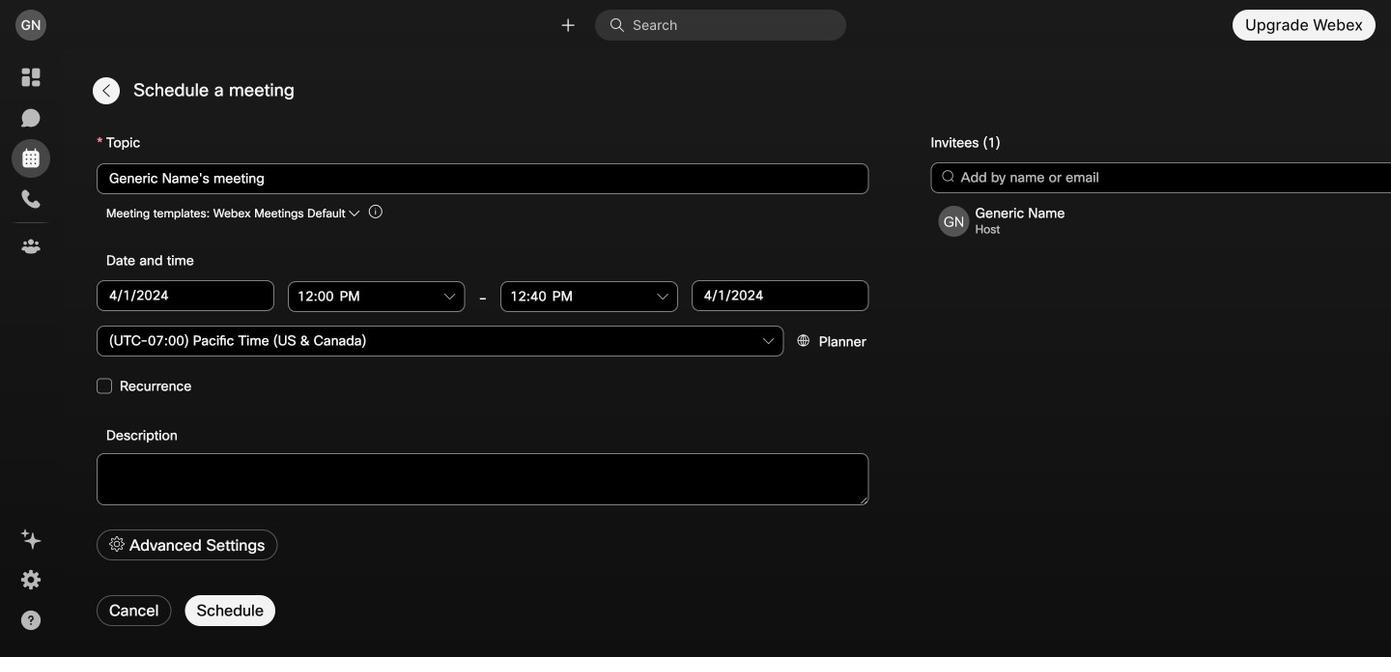 Task type: locate. For each thing, give the bounding box(es) containing it.
navigation
[[0, 50, 62, 657]]



Task type: vqa. For each thing, say whether or not it's contained in the screenshot.
cancel_16 image
no



Task type: describe. For each thing, give the bounding box(es) containing it.
webex tab list
[[12, 58, 50, 266]]



